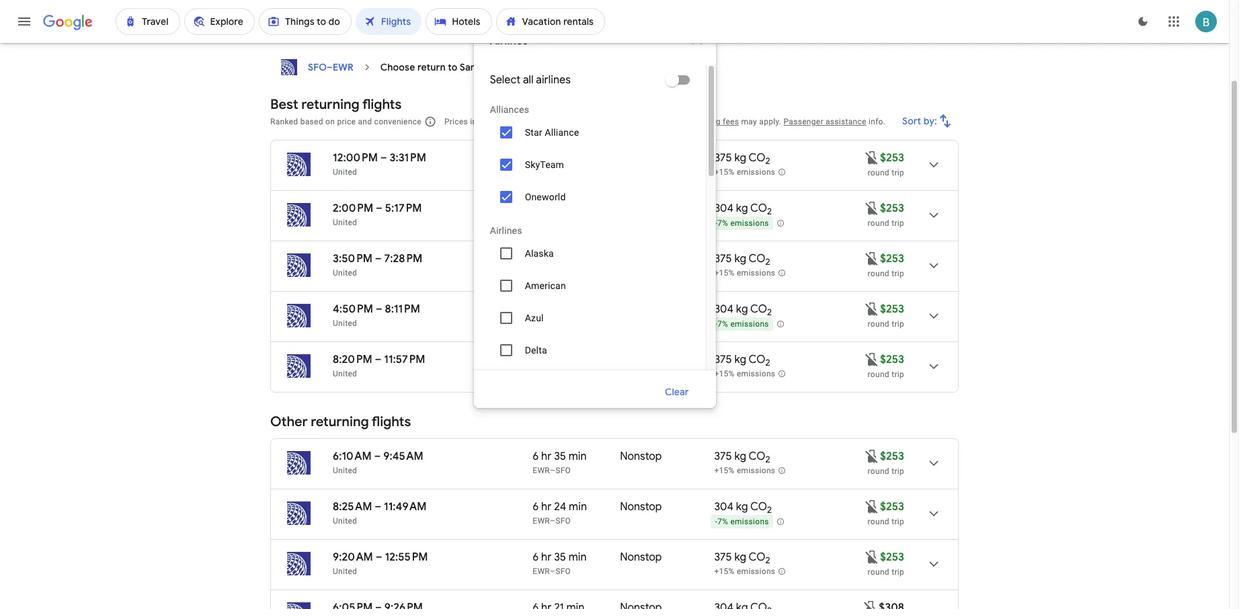 Task type: describe. For each thing, give the bounding box(es) containing it.
this price for this flight doesn't include overhead bin access. if you need a carry-on bag, use the bags filter to update prices. image for 5:17 pm
[[864, 200, 880, 216]]

375 kg co 2 for 3:31 pm
[[714, 151, 771, 167]]

round for 8:11 pm
[[868, 319, 890, 329]]

delta
[[525, 345, 547, 356]]

Arrival time: 5:17 PM. text field
[[385, 202, 422, 215]]

and
[[358, 117, 372, 126]]

united for 3:50 pm
[[333, 268, 357, 278]]

ranked
[[270, 117, 298, 126]]

trip for 5:17 pm
[[892, 219, 905, 228]]

leaves newark liberty international airport at 8:20 pm on wednesday, december 13 and arrives at san francisco international airport at 11:57 pm on wednesday, december 13. element
[[333, 353, 425, 367]]

253 us dollars text field for 11:57 pm
[[880, 353, 905, 367]]

sfo up best returning flights
[[308, 61, 327, 73]]

leaves newark liberty international airport at 3:50 pm on wednesday, december 13 and arrives at san francisco international airport at 7:28 pm on wednesday, december 13. element
[[333, 252, 423, 266]]

francisco
[[479, 61, 523, 73]]

all filters (2) button
[[270, 0, 360, 21]]

11:57 pm
[[384, 353, 425, 367]]

kg for 7:28 pm
[[735, 252, 747, 266]]

Arrival time: 9:26 PM. text field
[[385, 601, 423, 609]]

12:55 pm
[[385, 551, 428, 564]]

ranked based on price and convenience
[[270, 117, 422, 126]]

6 hr 21 min ewr
[[533, 303, 585, 328]]

leaves newark liberty international airport at 2:00 pm on wednesday, december 13 and arrives at san francisco international airport at 5:17 pm on wednesday, december 13. element
[[333, 202, 422, 215]]

$253 for 9:45 am
[[880, 450, 905, 463]]

total duration 6 hr 38 min. element
[[533, 252, 620, 268]]

required
[[500, 117, 531, 126]]

6 for 8:11 pm
[[533, 303, 539, 316]]

12:00 pm – 3:31 pm united
[[333, 151, 426, 177]]

2 stops or fewer
[[374, 4, 446, 16]]

this price for this flight doesn't include overhead bin access. if you need a carry-on bag, use the bags filter to update prices. image for 6 hr 31 min
[[864, 150, 880, 166]]

+
[[556, 117, 560, 126]]

Arrival time: 11:49 AM. text field
[[384, 500, 427, 514]]

flight details. leaves newark liberty international airport at 8:20 pm on wednesday, december 13 and arrives at san francisco international airport at 11:57 pm on wednesday, december 13. image
[[918, 350, 950, 383]]

round for 7:28 pm
[[868, 269, 890, 278]]

sort by:
[[903, 115, 938, 127]]

304 kg co 2 for 6 hr 31 min
[[714, 202, 772, 217]]

375 for 12:55 pm
[[714, 551, 732, 564]]

375 kg co 2 for 7:28 pm
[[714, 252, 771, 268]]

(2)
[[338, 4, 349, 16]]

– inside 6 hr 37 min ewr – sfo
[[550, 369, 556, 379]]

$253 for 11:57 pm
[[880, 353, 905, 367]]

– down 6 hr 24 min ewr – sfo
[[550, 567, 556, 576]]

oneworld
[[525, 192, 566, 202]]

375 for 9:45 am
[[714, 450, 732, 463]]

san
[[460, 61, 476, 73]]

Arrival time: 9:45 AM. text field
[[384, 450, 424, 463]]

trip for 3:31 pm
[[892, 168, 905, 178]]

9:20 am
[[333, 551, 373, 564]]

+15% for 7:28 pm
[[714, 268, 735, 278]]

- for 6 hr 31 min
[[715, 219, 718, 228]]

on
[[326, 117, 335, 126]]

select
[[490, 73, 521, 87]]

sfo for 3:31 pm
[[556, 167, 571, 177]]

6 hr 38 min
[[533, 252, 587, 266]]

nonstop for 9:45 am
[[620, 450, 662, 463]]

6 for 12:55 pm
[[533, 551, 539, 564]]

total duration 6 hr 35 min. element for 12:55 pm
[[533, 551, 620, 566]]

united for 6:10 am
[[333, 466, 357, 475]]

6 hr 24 min ewr – sfo
[[533, 500, 587, 526]]

learn more about ranking image
[[424, 116, 436, 128]]

2 inside popup button
[[374, 4, 379, 16]]

airlines
[[536, 73, 571, 87]]

fewer
[[420, 4, 446, 16]]

kg for 9:45 am
[[735, 450, 747, 463]]

co for 12:55 pm
[[749, 551, 766, 564]]

return
[[418, 61, 446, 73]]

6 for 11:57 pm
[[533, 353, 539, 367]]

trip for 12:55 pm
[[892, 568, 905, 577]]

3 6 from the top
[[533, 252, 539, 266]]

bag fees may apply. passenger assistance
[[707, 117, 867, 126]]

ewr for 11:57 pm
[[533, 369, 550, 379]]

other
[[270, 414, 308, 430]]

Arrival time: 12:55 PM. text field
[[385, 551, 428, 564]]

all filters (2)
[[296, 4, 349, 16]]

2 - from the top
[[715, 320, 718, 329]]

trip for 9:45 am
[[892, 467, 905, 476]]

leaves newark liberty international airport at 12:00 pm on wednesday, december 13 and arrives at san francisco international airport at 3:31 pm on wednesday, december 13. element
[[333, 151, 426, 165]]

2 253 us dollars text field from the top
[[880, 202, 905, 215]]

1 airlines from the top
[[490, 34, 528, 48]]

2 hr from the top
[[541, 202, 552, 215]]

Arrival time: 3:31 PM. text field
[[390, 151, 426, 165]]

alaska
[[525, 248, 554, 259]]

2 for 5:17 pm
[[767, 206, 772, 217]]

min right 17
[[567, 202, 585, 215]]

12:00 pm
[[333, 151, 378, 165]]

best
[[270, 96, 298, 113]]

min for 8:11 pm
[[567, 303, 585, 316]]

– inside 6:10 am – 9:45 am united
[[374, 450, 381, 463]]

total duration 6 hr 24 min. element
[[533, 500, 620, 516]]

filters
[[309, 4, 335, 16]]

8:11 pm
[[385, 303, 420, 316]]

passenger
[[784, 117, 824, 126]]

2:00 pm
[[333, 202, 373, 215]]

8:25 am
[[333, 500, 372, 514]]

total duration 6 hr 31 min. element
[[533, 151, 620, 167]]

flights for best returning flights
[[362, 96, 402, 113]]

co for 7:28 pm
[[749, 252, 766, 266]]

convenience
[[374, 117, 422, 126]]

253 us dollars text field for 6 hr 35 min
[[880, 551, 905, 564]]

clear button
[[649, 376, 705, 408]]

flight details. leaves newark liberty international airport at 3:50 pm on wednesday, december 13 and arrives at san francisco international airport at 7:28 pm on wednesday, december 13. image
[[918, 250, 950, 282]]

+2
[[540, 4, 550, 16]]

best returning flights
[[270, 96, 402, 113]]

leaves newark liberty international airport at 4:50 pm on wednesday, december 13 and arrives at san francisco international airport at 8:11 pm on wednesday, december 13. element
[[333, 303, 420, 316]]

this price for this flight doesn't include overhead bin access. if you need a carry-on bag, use the bags filter to update prices. image for 6 hr 21 min
[[864, 301, 880, 317]]

co for 11:49 am
[[751, 500, 767, 514]]

choose
[[380, 61, 415, 73]]

308 US dollars text field
[[879, 601, 905, 609]]

6:10 am – 9:45 am united
[[333, 450, 424, 475]]

co for 11:57 pm
[[749, 353, 766, 367]]

6 hr 35 min ewr – sfo for 9:45 am
[[533, 450, 587, 475]]

9:20 am – 12:55 pm united
[[333, 551, 428, 576]]

2 for 11:49 am
[[767, 505, 772, 516]]

co for 9:45 am
[[749, 450, 766, 463]]

-7% emissions for 6 hr 31 min
[[715, 219, 769, 228]]

flight details. leaves newark liberty international airport at 8:25 am on wednesday, december 13 and arrives at san francisco international airport at 11:49 am on wednesday, december 13. image
[[918, 498, 950, 530]]

+15% emissions for 7:28 pm
[[714, 268, 776, 278]]

nonstop for 12:55 pm
[[620, 551, 662, 564]]

total duration 6 hr 17 min. element
[[533, 202, 620, 217]]

2 -7% emissions from the top
[[715, 320, 769, 329]]

nonstop flight. element for 12:55 pm
[[620, 551, 662, 566]]

kg for 11:57 pm
[[735, 353, 747, 367]]

passenger assistance button
[[784, 117, 867, 126]]

include
[[470, 117, 498, 126]]

total duration 6 hr 35 min. element for 9:45 am
[[533, 450, 620, 465]]

$253 for 7:28 pm
[[880, 252, 905, 266]]

1
[[594, 117, 599, 126]]

6 for 3:31 pm
[[533, 151, 539, 165]]

select all airlines
[[490, 73, 571, 87]]

– inside 6 hr 31 min ewr – sfo
[[550, 167, 556, 177]]

6 for 9:45 am
[[533, 450, 539, 463]]

hr for 8:11 pm
[[541, 303, 552, 316]]

2 airlines from the top
[[490, 225, 522, 236]]

to
[[448, 61, 458, 73]]

– inside 12:00 pm – 3:31 pm united
[[380, 151, 387, 165]]

2 7% from the top
[[718, 320, 728, 329]]

3 hr from the top
[[541, 252, 552, 266]]

– up the 24
[[550, 466, 556, 475]]

star alliance +2 button
[[474, 0, 573, 21]]

all
[[523, 73, 534, 87]]

+15% for 9:45 am
[[714, 466, 735, 476]]

assistance
[[826, 117, 867, 126]]

prices include required taxes + fees for 1 adult.
[[444, 117, 622, 126]]

emirates only image
[[636, 367, 690, 399]]

kg for 12:55 pm
[[735, 551, 747, 564]]

sort by: button
[[897, 105, 959, 137]]

united for 9:20 am
[[333, 567, 357, 576]]

375 kg co 2 for 9:45 am
[[714, 450, 771, 466]]

this price for this flight doesn't include overhead bin access. if you need a carry-on bag, use the bags filter to update prices. image for 6 hr 35 min
[[864, 549, 880, 565]]

– inside the 4:50 pm – 8:11 pm united
[[376, 303, 382, 316]]

round for 12:55 pm
[[868, 568, 890, 577]]

8:20 pm – 11:57 pm united
[[333, 353, 425, 379]]

24
[[554, 500, 566, 514]]

+15% for 3:31 pm
[[714, 168, 735, 177]]

prices
[[444, 117, 468, 126]]

2:00 pm – 5:17 pm united
[[333, 202, 422, 227]]

round for 9:45 am
[[868, 467, 890, 476]]

5:17 pm
[[385, 202, 422, 215]]

– inside '9:20 am – 12:55 pm united'
[[376, 551, 382, 564]]

35 for 12:55 pm
[[554, 551, 566, 564]]

round trip for 7:28 pm
[[868, 269, 905, 278]]

all
[[296, 4, 307, 16]]

6 for 11:49 am
[[533, 500, 539, 514]]

ewr for 3:31 pm
[[533, 167, 550, 177]]

min for 9:45 am
[[569, 450, 587, 463]]

round for 11:49 am
[[868, 517, 890, 527]]

for
[[581, 117, 592, 126]]

leaves newark liberty international airport at 9:20 am on wednesday, december 13 and arrives at san francisco international airport at 12:55 pm on wednesday, december 13. element
[[333, 551, 428, 564]]

american
[[525, 280, 566, 291]]

min for 11:49 am
[[569, 500, 587, 514]]

– up best returning flights
[[327, 61, 333, 73]]

2 6 from the top
[[533, 202, 539, 215]]

+15% for 11:57 pm
[[714, 369, 735, 379]]

total duration 6 hr 37 min. element
[[533, 353, 620, 369]]

price
[[337, 117, 356, 126]]

other returning flights
[[270, 414, 411, 430]]

returning for best
[[301, 96, 360, 113]]

Arrival time: 7:28 PM. text field
[[384, 252, 423, 266]]



Task type: vqa. For each thing, say whether or not it's contained in the screenshot.
308 US DOLLARS Text Field
yes



Task type: locate. For each thing, give the bounding box(es) containing it.
0 vertical spatial -
[[715, 219, 718, 228]]

+15% emissions
[[714, 168, 776, 177], [714, 268, 776, 278], [714, 369, 776, 379], [714, 466, 776, 476], [714, 567, 776, 576]]

1 7% from the top
[[718, 219, 728, 228]]

hr for 3:31 pm
[[541, 151, 552, 165]]

3 $253 from the top
[[880, 252, 905, 266]]

3:50 pm – 7:28 pm united
[[333, 252, 423, 278]]

ewr for 11:49 am
[[533, 517, 550, 526]]

round left 'flight details. leaves newark liberty international airport at 4:50 pm on wednesday, december 13 and arrives at san francisco international airport at 8:11 pm on wednesday, december 13.' 'image' at the right
[[868, 319, 890, 329]]

6
[[533, 151, 539, 165], [533, 202, 539, 215], [533, 252, 539, 266], [533, 303, 539, 316], [533, 353, 539, 367], [533, 450, 539, 463], [533, 500, 539, 514], [533, 551, 539, 564]]

2 for 8:11 pm
[[767, 307, 772, 318]]

1 vertical spatial alliance
[[545, 127, 579, 138]]

6 hr 35 min ewr – sfo for 12:55 pm
[[533, 551, 587, 576]]

4 nonstop flight. element from the top
[[620, 551, 662, 566]]

united for 2:00 pm
[[333, 218, 357, 227]]

2 round trip from the top
[[868, 219, 905, 228]]

5 +15% emissions from the top
[[714, 567, 776, 576]]

hr down 6 hr 24 min ewr – sfo
[[541, 551, 552, 564]]

1 vertical spatial total duration 6 hr 35 min. element
[[533, 551, 620, 566]]

304
[[714, 202, 734, 215], [714, 303, 734, 316], [714, 500, 734, 514]]

star inside popup button
[[482, 4, 500, 16]]

8:20 pm
[[333, 353, 372, 367]]

3 375 from the top
[[714, 353, 732, 367]]

3:31 pm
[[390, 151, 426, 165]]

2 $253 from the top
[[880, 202, 905, 215]]

sfo inside 6 hr 24 min ewr – sfo
[[556, 517, 571, 526]]

0 vertical spatial 6 hr 35 min ewr – sfo
[[533, 450, 587, 475]]

3 +15% emissions from the top
[[714, 369, 776, 379]]

alliance for star alliance
[[545, 127, 579, 138]]

flight details. leaves newark liberty international airport at 4:50 pm on wednesday, december 13 and arrives at san francisco international airport at 8:11 pm on wednesday, december 13. image
[[918, 300, 950, 332]]

kg for 5:17 pm
[[736, 202, 748, 215]]

+15% emissions for 12:55 pm
[[714, 567, 776, 576]]

stops
[[381, 4, 406, 16]]

Departure time: 2:00 PM. text field
[[333, 202, 373, 215]]

8:25 am – 11:49 am united
[[333, 500, 427, 526]]

$253 left flight details. leaves newark liberty international airport at 2:00 pm on wednesday, december 13 and arrives at san francisco international airport at 5:17 pm on wednesday, december 13. image on the right of page
[[880, 202, 905, 215]]

1 253 us dollars text field from the top
[[880, 151, 905, 165]]

2 trip from the top
[[892, 219, 905, 228]]

sfo down 31 on the top left of page
[[556, 167, 571, 177]]

6 hr from the top
[[541, 450, 552, 463]]

united
[[333, 167, 357, 177], [333, 218, 357, 227], [333, 268, 357, 278], [333, 319, 357, 328], [333, 369, 357, 379], [333, 466, 357, 475], [333, 517, 357, 526], [333, 567, 357, 576]]

– down the 24
[[550, 517, 556, 526]]

Departure time: 6:10 AM. text field
[[333, 450, 372, 463]]

emissions
[[737, 168, 776, 177], [731, 219, 769, 228], [737, 268, 776, 278], [731, 320, 769, 329], [737, 369, 776, 379], [737, 466, 776, 476], [731, 517, 769, 527], [737, 567, 776, 576]]

1 - from the top
[[715, 219, 718, 228]]

2
[[374, 4, 379, 16], [766, 155, 771, 167], [767, 206, 772, 217], [766, 256, 771, 268], [767, 307, 772, 318], [766, 357, 771, 369], [766, 454, 771, 466], [767, 505, 772, 516], [766, 555, 771, 566]]

sfo inside 6 hr 37 min ewr – sfo
[[556, 369, 571, 379]]

total duration 6 hr 35 min. element down 6 hr 24 min ewr – sfo
[[533, 551, 620, 566]]

ewr down delta
[[533, 369, 550, 379]]

sfo inside 6 hr 31 min ewr – sfo
[[556, 167, 571, 177]]

0 horizontal spatial alliance
[[502, 4, 537, 16]]

2 375 kg co 2 from the top
[[714, 252, 771, 268]]

38
[[554, 252, 566, 266]]

bags
[[587, 4, 608, 16]]

1 nonstop from the top
[[620, 353, 662, 367]]

united inside 2:00 pm – 5:17 pm united
[[333, 218, 357, 227]]

5 hr from the top
[[541, 353, 552, 367]]

trip for 7:28 pm
[[892, 269, 905, 278]]

253 US dollars text field
[[880, 303, 905, 316], [880, 450, 905, 463]]

– inside 2:00 pm – 5:17 pm united
[[376, 202, 383, 215]]

united down 8:25 am
[[333, 517, 357, 526]]

4 this price for this flight doesn't include overhead bin access. if you need a carry-on bag, use the bags filter to update prices. image from the top
[[864, 499, 880, 515]]

min inside 6 hr 31 min ewr – sfo
[[567, 151, 585, 165]]

flight details. leaves newark liberty international airport at 2:00 pm on wednesday, december 13 and arrives at san francisco international airport at 5:17 pm on wednesday, december 13. image
[[918, 199, 950, 231]]

4:50 pm
[[333, 303, 373, 316]]

2 stops or fewer button
[[366, 0, 469, 21]]

this price for this flight doesn't include overhead bin access. if you need a carry-on bag, use the bags filter to update prices. image left flight details. leaves newark liberty international airport at 8:25 am on wednesday, december 13 and arrives at san francisco international airport at 11:49 am on wednesday, december 13. icon
[[864, 499, 880, 515]]

Departure time: 6:05 PM. text field
[[333, 601, 373, 609]]

ewr for 12:55 pm
[[533, 567, 550, 576]]

0 vertical spatial total duration 6 hr 21 min. element
[[533, 303, 620, 318]]

1 vertical spatial total duration 6 hr 21 min. element
[[533, 601, 620, 609]]

11:49 am
[[384, 500, 427, 514]]

bag fees button
[[707, 117, 739, 126]]

2 vertical spatial -
[[715, 517, 718, 527]]

– down 31 on the top left of page
[[550, 167, 556, 177]]

hr
[[541, 151, 552, 165], [541, 202, 552, 215], [541, 252, 552, 266], [541, 303, 552, 316], [541, 353, 552, 367], [541, 450, 552, 463], [541, 500, 552, 514], [541, 551, 552, 564]]

– inside 3:50 pm – 7:28 pm united
[[375, 252, 382, 266]]

min for 3:31 pm
[[567, 151, 585, 165]]

none search field containing airlines
[[270, 0, 959, 609]]

6 hr 31 min ewr – sfo
[[533, 151, 585, 177]]

main content containing best returning flights
[[270, 54, 959, 609]]

2 vertical spatial 7%
[[718, 517, 728, 527]]

35 down 6 hr 24 min ewr – sfo
[[554, 551, 566, 564]]

3 375 kg co 2 from the top
[[714, 353, 771, 369]]

1 vertical spatial flights
[[372, 414, 411, 430]]

37
[[554, 353, 566, 367]]

united down 4:50 pm text field
[[333, 319, 357, 328]]

4 trip from the top
[[892, 319, 905, 329]]

6 hr 37 min ewr – sfo
[[533, 353, 587, 379]]

trip left flight details. leaves newark liberty international airport at 2:00 pm on wednesday, december 13 and arrives at san francisco international airport at 5:17 pm on wednesday, december 13. image on the right of page
[[892, 219, 905, 228]]

flights for other returning flights
[[372, 414, 411, 430]]

hr left the 24
[[541, 500, 552, 514]]

flight details. leaves newark liberty international airport at 6:10 am on wednesday, december 13 and arrives at san francisco international airport at 9:45 am on wednesday, december 13. image
[[918, 447, 950, 480]]

star left +2
[[482, 4, 500, 16]]

skyteam
[[525, 159, 564, 170]]

4 hr from the top
[[541, 303, 552, 316]]

returning up the on
[[301, 96, 360, 113]]

kg for 3:31 pm
[[735, 151, 747, 165]]

2 for 12:55 pm
[[766, 555, 771, 566]]

choose return to san francisco
[[380, 61, 523, 73]]

1 trip from the top
[[892, 168, 905, 178]]

253 US dollars text field
[[880, 252, 905, 266], [880, 353, 905, 367]]

3 nonstop flight. element from the top
[[620, 500, 662, 516]]

–
[[327, 61, 333, 73], [380, 151, 387, 165], [550, 167, 556, 177], [376, 202, 383, 215], [375, 252, 382, 266], [376, 303, 382, 316], [375, 353, 382, 367], [550, 369, 556, 379], [374, 450, 381, 463], [550, 466, 556, 475], [375, 500, 381, 514], [550, 517, 556, 526], [376, 551, 382, 564], [550, 567, 556, 576]]

6 united from the top
[[333, 466, 357, 475]]

Departure time: 4:50 PM. text field
[[333, 303, 373, 316]]

adult.
[[601, 117, 622, 126]]

1 -7% emissions from the top
[[715, 219, 769, 228]]

sfo down the 24
[[556, 517, 571, 526]]

sfo for 11:49 am
[[556, 517, 571, 526]]

this price for this flight doesn't include overhead bin access. if you need a carry-on bag, use the bags filter to update prices. image
[[864, 150, 880, 166], [864, 301, 880, 317], [864, 351, 880, 368], [864, 549, 880, 565], [863, 600, 879, 609]]

may
[[741, 117, 757, 126]]

7 $253 from the top
[[880, 500, 905, 514]]

$253 left 'flight details. leaves newark liberty international airport at 4:50 pm on wednesday, december 13 and arrives at san francisco international airport at 8:11 pm on wednesday, december 13.' 'image' at the right
[[880, 303, 905, 316]]

round trip for 12:55 pm
[[868, 568, 905, 577]]

375 kg co 2 for 11:57 pm
[[714, 353, 771, 369]]

this price for this flight doesn't include overhead bin access. if you need a carry-on bag, use the bags filter to update prices. image left flight details. leaves newark liberty international airport at 2:00 pm on wednesday, december 13 and arrives at san francisco international airport at 5:17 pm on wednesday, december 13. image on the right of page
[[864, 200, 880, 216]]

4 united from the top
[[333, 319, 357, 328]]

1 total duration 6 hr 21 min. element from the top
[[533, 303, 620, 318]]

2 vertical spatial 304 kg co 2
[[714, 500, 772, 516]]

6 hr 35 min ewr – sfo down 6 hr 24 min ewr – sfo
[[533, 551, 587, 576]]

united inside 3:50 pm – 7:28 pm united
[[333, 268, 357, 278]]

3 253 us dollars text field from the top
[[880, 551, 905, 564]]

total duration 6 hr 35 min. element
[[533, 450, 620, 465], [533, 551, 620, 566]]

united inside '9:20 am – 12:55 pm united'
[[333, 567, 357, 576]]

Arrival time: 8:11 PM. text field
[[385, 303, 420, 316]]

min for 12:55 pm
[[569, 551, 587, 564]]

round down 253 us dollars text field
[[868, 517, 890, 527]]

375 for 7:28 pm
[[714, 252, 732, 266]]

trip down 253 us dollars text field
[[892, 517, 905, 527]]

253 us dollars text field left flight details. leaves newark liberty international airport at 9:20 am on wednesday, december 13 and arrives at san francisco international airport at 12:55 pm on wednesday, december 13. image
[[880, 551, 905, 564]]

4 6 from the top
[[533, 303, 539, 316]]

3 round trip from the top
[[868, 269, 905, 278]]

1 375 from the top
[[714, 151, 732, 165]]

min right 37
[[568, 353, 587, 367]]

+15% emissions for 9:45 am
[[714, 466, 776, 476]]

– inside 8:20 pm – 11:57 pm united
[[375, 353, 382, 367]]

united inside 8:25 am – 11:49 am united
[[333, 517, 357, 526]]

3 - from the top
[[715, 517, 718, 527]]

– right 9:20 am text box
[[376, 551, 382, 564]]

– right 8:20 pm text field
[[375, 353, 382, 367]]

bag
[[707, 117, 721, 126]]

ewr down 6 hr 24 min ewr – sfo
[[533, 567, 550, 576]]

co for 5:17 pm
[[751, 202, 767, 215]]

0 vertical spatial star
[[482, 4, 500, 16]]

375 for 11:57 pm
[[714, 353, 732, 367]]

+15%
[[714, 168, 735, 177], [714, 268, 735, 278], [714, 369, 735, 379], [714, 466, 735, 476], [714, 567, 735, 576]]

star alliance +2
[[482, 4, 550, 16]]

3 304 from the top
[[714, 500, 734, 514]]

6 left 17
[[533, 202, 539, 215]]

united inside 6:10 am – 9:45 am united
[[333, 466, 357, 475]]

3 7% from the top
[[718, 517, 728, 527]]

united down 8:20 pm text field
[[333, 369, 357, 379]]

min right '21'
[[567, 303, 585, 316]]

leaves newark liberty international airport at 6:05 pm on wednesday, december 13 and arrives at san francisco international airport at 9:26 pm on wednesday, december 13. element
[[333, 601, 423, 609]]

$253 for 11:49 am
[[880, 500, 905, 514]]

+15% emissions for 3:31 pm
[[714, 168, 776, 177]]

round up 253 us dollars text field
[[868, 467, 890, 476]]

– inside 6 hr 24 min ewr – sfo
[[550, 517, 556, 526]]

trip for 8:11 pm
[[892, 319, 905, 329]]

6 left 38
[[533, 252, 539, 266]]

– left arrival time: 5:17 pm. text box
[[376, 202, 383, 215]]

4 round from the top
[[868, 319, 890, 329]]

kg for 11:49 am
[[736, 500, 748, 514]]

5 375 kg co 2 from the top
[[714, 551, 771, 566]]

alliance down +
[[545, 127, 579, 138]]

$253 for 5:17 pm
[[880, 202, 905, 215]]

trip left flight details. leaves newark liberty international airport at 8:20 pm on wednesday, december 13 and arrives at san francisco international airport at 11:57 pm on wednesday, december 13. image
[[892, 370, 905, 379]]

0 vertical spatial 253 us dollars text field
[[880, 252, 905, 266]]

1 horizontal spatial fees
[[723, 117, 739, 126]]

253 us dollars text field for 7:28 pm
[[880, 252, 905, 266]]

6 $253 from the top
[[880, 450, 905, 463]]

1 35 from the top
[[554, 450, 566, 463]]

$253 left flight details. leaves newark liberty international airport at 8:20 pm on wednesday, december 13 and arrives at san francisco international airport at 11:57 pm on wednesday, december 13. image
[[880, 353, 905, 367]]

united for 12:00 pm
[[333, 167, 357, 177]]

nonstop flight. element
[[620, 353, 662, 369], [620, 450, 662, 465], [620, 500, 662, 516], [620, 551, 662, 566], [620, 601, 662, 609]]

7 round trip from the top
[[868, 517, 905, 527]]

5 nonstop flight. element from the top
[[620, 601, 662, 609]]

6 hr 35 min ewr – sfo
[[533, 450, 587, 475], [533, 551, 587, 576]]

4 +15% emissions from the top
[[714, 466, 776, 476]]

1 304 from the top
[[714, 202, 734, 215]]

6 left 31 on the top left of page
[[533, 151, 539, 165]]

hr left 38
[[541, 252, 552, 266]]

total duration 6 hr 35 min. element up total duration 6 hr 24 min. element
[[533, 450, 620, 465]]

1 +15% from the top
[[714, 168, 735, 177]]

0 vertical spatial total duration 6 hr 35 min. element
[[533, 450, 620, 465]]

7:28 pm
[[384, 252, 423, 266]]

star alliance
[[525, 127, 579, 138]]

ewr inside 6 hr 21 min ewr
[[533, 319, 550, 328]]

min down 6 hr 24 min ewr – sfo
[[569, 551, 587, 564]]

round trip up 308 us dollars text field
[[868, 568, 905, 577]]

nonstop flight. element for 11:49 am
[[620, 500, 662, 516]]

alliance
[[502, 4, 537, 16], [545, 127, 579, 138]]

sfo – ewr
[[308, 61, 354, 73]]

airlines
[[490, 34, 528, 48], [490, 225, 522, 236]]

2 35 from the top
[[554, 551, 566, 564]]

round left flight details. leaves newark liberty international airport at 3:50 pm on wednesday, december 13 and arrives at san francisco international airport at 7:28 pm on wednesday, december 13. image
[[868, 269, 890, 278]]

sfo for 11:57 pm
[[556, 369, 571, 379]]

round trip for 5:17 pm
[[868, 219, 905, 228]]

0 vertical spatial 35
[[554, 450, 566, 463]]

star for star alliance +2
[[482, 4, 500, 16]]

star down prices include required taxes + fees for 1 adult.
[[525, 127, 543, 138]]

7%
[[718, 219, 728, 228], [718, 320, 728, 329], [718, 517, 728, 527]]

main menu image
[[16, 13, 32, 30]]

Departure time: 3:50 PM. text field
[[333, 252, 373, 266]]

0 vertical spatial 304 kg co 2
[[714, 202, 772, 217]]

0 vertical spatial alliance
[[502, 4, 537, 16]]

united inside 12:00 pm – 3:31 pm united
[[333, 167, 357, 177]]

ewr down total duration 6 hr 24 min. element
[[533, 517, 550, 526]]

min inside 6 hr 24 min ewr – sfo
[[569, 500, 587, 514]]

hr up 6 hr 24 min ewr – sfo
[[541, 450, 552, 463]]

leaves newark liberty international airport at 6:10 am on wednesday, december 13 and arrives at san francisco international airport at 9:45 am on wednesday, december 13. element
[[333, 450, 424, 463]]

round left flight details. leaves newark liberty international airport at 8:20 pm on wednesday, december 13 and arrives at san francisco international airport at 11:57 pm on wednesday, december 13. image
[[868, 370, 890, 379]]

5 united from the top
[[333, 369, 357, 379]]

kg for 8:11 pm
[[736, 303, 748, 316]]

35
[[554, 450, 566, 463], [554, 551, 566, 564]]

flight details. leaves newark liberty international airport at 12:00 pm on wednesday, december 13 and arrives at san francisco international airport at 3:31 pm on wednesday, december 13. image
[[918, 149, 950, 181]]

ewr for 9:45 am
[[533, 466, 550, 475]]

5 trip from the top
[[892, 370, 905, 379]]

ewr inside 6 hr 24 min ewr – sfo
[[533, 517, 550, 526]]

alliances
[[490, 104, 529, 115]]

2 304 from the top
[[714, 303, 734, 316]]

304 for 6 hr 35 min
[[714, 500, 734, 514]]

1 total duration 6 hr 35 min. element from the top
[[533, 450, 620, 465]]

0 vertical spatial returning
[[301, 96, 360, 113]]

– down 37
[[550, 369, 556, 379]]

total duration 6 hr 21 min. element containing 6 hr 21 min
[[533, 303, 620, 318]]

8 round from the top
[[868, 568, 890, 577]]

fees right +
[[563, 117, 579, 126]]

– inside 8:25 am – 11:49 am united
[[375, 500, 381, 514]]

Departure time: 12:00 PM. text field
[[333, 151, 378, 165]]

main content
[[270, 54, 959, 609]]

1 vertical spatial 253 us dollars text field
[[880, 202, 905, 215]]

taxes
[[533, 117, 553, 126]]

2 375 from the top
[[714, 252, 732, 266]]

+15% emissions for 11:57 pm
[[714, 369, 776, 379]]

Departure time: 9:20 AM. text field
[[333, 551, 373, 564]]

+15% for 12:55 pm
[[714, 567, 735, 576]]

4:50 pm – 8:11 pm united
[[333, 303, 420, 328]]

3:50 pm
[[333, 252, 373, 266]]

azul
[[525, 313, 544, 323]]

8 6 from the top
[[533, 551, 539, 564]]

hr inside 6 hr 24 min ewr – sfo
[[541, 500, 552, 514]]

$253 left flight details. leaves newark liberty international airport at 8:25 am on wednesday, december 13 and arrives at san francisco international airport at 11:49 am on wednesday, december 13. icon
[[880, 500, 905, 514]]

– left "7:28 pm"
[[375, 252, 382, 266]]

returning
[[301, 96, 360, 113], [311, 414, 369, 430]]

flights up 9:45 am
[[372, 414, 411, 430]]

8 $253 from the top
[[880, 551, 905, 564]]

united for 4:50 pm
[[333, 319, 357, 328]]

1 vertical spatial 35
[[554, 551, 566, 564]]

2 for 11:57 pm
[[766, 357, 771, 369]]

hr inside 6 hr 37 min ewr – sfo
[[541, 353, 552, 367]]

253 us dollars text field for 375
[[880, 450, 905, 463]]

round for 3:31 pm
[[868, 168, 890, 178]]

7 6 from the top
[[533, 500, 539, 514]]

5 round from the top
[[868, 370, 890, 379]]

round trip for 3:31 pm
[[868, 168, 905, 178]]

hr left 37
[[541, 353, 552, 367]]

min right 31 on the top left of page
[[567, 151, 585, 165]]

1 +15% emissions from the top
[[714, 168, 776, 177]]

bags button
[[579, 0, 631, 21]]

min for 11:57 pm
[[568, 353, 587, 367]]

Arrival time: 11:57 PM. text field
[[384, 353, 425, 367]]

flights up convenience
[[362, 96, 402, 113]]

hr for 9:45 am
[[541, 450, 552, 463]]

253 us dollars text field for 304
[[880, 303, 905, 316]]

2 for 7:28 pm
[[766, 256, 771, 268]]

round for 5:17 pm
[[868, 219, 890, 228]]

4 375 from the top
[[714, 450, 732, 463]]

None search field
[[270, 0, 959, 609]]

253 us dollars text field down "sort"
[[880, 151, 905, 165]]

min inside 6 hr 37 min ewr – sfo
[[568, 353, 587, 367]]

returning up 6:10 am
[[311, 414, 369, 430]]

round
[[868, 168, 890, 178], [868, 219, 890, 228], [868, 269, 890, 278], [868, 319, 890, 329], [868, 370, 890, 379], [868, 467, 890, 476], [868, 517, 890, 527], [868, 568, 890, 577]]

253 US dollars text field
[[880, 151, 905, 165], [880, 202, 905, 215], [880, 551, 905, 564]]

hr inside 6 hr 31 min ewr – sfo
[[541, 151, 552, 165]]

0 vertical spatial 304
[[714, 202, 734, 215]]

2 nonstop from the top
[[620, 450, 662, 463]]

6 round from the top
[[868, 467, 890, 476]]

sfo down 6 hr 24 min ewr – sfo
[[556, 567, 571, 576]]

2 vertical spatial 253 us dollars text field
[[880, 551, 905, 564]]

min inside 6 hr 21 min ewr
[[567, 303, 585, 316]]

3 nonstop from the top
[[620, 500, 662, 514]]

this price for this flight doesn't include overhead bin access. if you need a carry-on bag, use the bags filter to update prices. image left flight details. leaves newark liberty international airport at 3:50 pm on wednesday, december 13 and arrives at san francisco international airport at 7:28 pm on wednesday, december 13. image
[[864, 251, 880, 267]]

united inside the 4:50 pm – 8:11 pm united
[[333, 319, 357, 328]]

4 nonstop from the top
[[620, 551, 662, 564]]

2 united from the top
[[333, 218, 357, 227]]

31
[[554, 151, 564, 165]]

round trip left flight details. leaves newark liberty international airport at 8:20 pm on wednesday, december 13 and arrives at san francisco international airport at 11:57 pm on wednesday, december 13. image
[[868, 370, 905, 379]]

0 horizontal spatial fees
[[563, 117, 579, 126]]

0 vertical spatial flights
[[362, 96, 402, 113]]

hr left 31 on the top left of page
[[541, 151, 552, 165]]

2 this price for this flight doesn't include overhead bin access. if you need a carry-on bag, use the bags filter to update prices. image from the top
[[864, 251, 880, 267]]

0 vertical spatial 253 us dollars text field
[[880, 151, 905, 165]]

this price for this flight doesn't include overhead bin access. if you need a carry-on bag, use the bags filter to update prices. image for 11:49 am
[[864, 499, 880, 515]]

7 round from the top
[[868, 517, 890, 527]]

total duration 6 hr 21 min. element
[[533, 303, 620, 318], [533, 601, 620, 609]]

0 horizontal spatial star
[[482, 4, 500, 16]]

1 fees from the left
[[563, 117, 579, 126]]

nonstop flight. element for 9:45 am
[[620, 450, 662, 465]]

change appearance image
[[1127, 5, 1159, 38]]

1 vertical spatial 253 us dollars text field
[[880, 353, 905, 367]]

2 253 us dollars text field from the top
[[880, 450, 905, 463]]

1 vertical spatial 304 kg co 2
[[714, 303, 772, 318]]

sfo down 37
[[556, 369, 571, 379]]

this price for this flight doesn't include overhead bin access. if you need a carry-on bag, use the bags filter to update prices. image for 6 hr 37 min
[[864, 351, 880, 368]]

2 vertical spatial 304
[[714, 500, 734, 514]]

1 vertical spatial -7% emissions
[[715, 320, 769, 329]]

nonstop flight. element for 11:57 pm
[[620, 353, 662, 369]]

2 304 kg co 2 from the top
[[714, 303, 772, 318]]

hr for 12:55 pm
[[541, 551, 552, 564]]

1 253 us dollars text field from the top
[[880, 303, 905, 316]]

hr left '21'
[[541, 303, 552, 316]]

6 inside 6 hr 37 min ewr – sfo
[[533, 353, 539, 367]]

2 6 hr 35 min ewr – sfo from the top
[[533, 551, 587, 576]]

253 us dollars text field left flight details. leaves newark liberty international airport at 8:20 pm on wednesday, december 13 and arrives at san francisco international airport at 11:57 pm on wednesday, december 13. image
[[880, 353, 905, 367]]

round up 308 us dollars text field
[[868, 568, 890, 577]]

round left flight details. leaves newark liberty international airport at 2:00 pm on wednesday, december 13 and arrives at san francisco international airport at 5:17 pm on wednesday, december 13. image on the right of page
[[868, 219, 890, 228]]

united down departure time: 12:00 pm. text box
[[333, 167, 357, 177]]

round trip for 11:57 pm
[[868, 370, 905, 379]]

1 vertical spatial 7%
[[718, 320, 728, 329]]

1 vertical spatial returning
[[311, 414, 369, 430]]

round trip up 253 us dollars text field
[[868, 467, 905, 476]]

clear
[[665, 386, 689, 398]]

fees
[[563, 117, 579, 126], [723, 117, 739, 126]]

round trip
[[868, 168, 905, 178], [868, 219, 905, 228], [868, 269, 905, 278], [868, 319, 905, 329], [868, 370, 905, 379], [868, 467, 905, 476], [868, 517, 905, 527], [868, 568, 905, 577]]

1 vertical spatial star
[[525, 127, 543, 138]]

sort
[[903, 115, 922, 127]]

Departure time: 8:20 PM. text field
[[333, 353, 372, 367]]

6 up 6 hr 24 min ewr – sfo
[[533, 450, 539, 463]]

sfo for 12:55 pm
[[556, 567, 571, 576]]

6 left '21'
[[533, 303, 539, 316]]

1 vertical spatial 304
[[714, 303, 734, 316]]

35 for 9:45 am
[[554, 450, 566, 463]]

– left arrival time: 8:11 pm. text box
[[376, 303, 382, 316]]

by:
[[924, 115, 938, 127]]

6 trip from the top
[[892, 467, 905, 476]]

min up total duration 6 hr 24 min. element
[[569, 450, 587, 463]]

5 +15% from the top
[[714, 567, 735, 576]]

253 US dollars text field
[[880, 500, 905, 514]]

7% for 6 hr 31 min
[[718, 219, 728, 228]]

2 for 3:31 pm
[[766, 155, 771, 167]]

2 for 9:45 am
[[766, 454, 771, 466]]

0 vertical spatial -7% emissions
[[715, 219, 769, 228]]

hr for 11:49 am
[[541, 500, 552, 514]]

6 hr 35 min ewr – sfo up the 24
[[533, 450, 587, 475]]

0 vertical spatial 253 us dollars text field
[[880, 303, 905, 316]]

1 304 kg co 2 from the top
[[714, 202, 772, 217]]

253 us dollars text field for 6 hr 31 min
[[880, 151, 905, 165]]

304 kg co 2 for 6 hr 35 min
[[714, 500, 772, 516]]

nonstop for 11:57 pm
[[620, 353, 662, 367]]

hr inside 6 hr 21 min ewr
[[541, 303, 552, 316]]

trip up 308 us dollars text field
[[892, 568, 905, 577]]

6 hr 17 min
[[533, 202, 585, 215]]

flight details. leaves newark liberty international airport at 9:20 am on wednesday, december 13 and arrives at san francisco international airport at 12:55 pm on wednesday, december 13. image
[[918, 548, 950, 580]]

0 vertical spatial 7%
[[718, 219, 728, 228]]

or
[[408, 4, 418, 16]]

united down 6:10 am
[[333, 466, 357, 475]]

min right 38
[[569, 252, 587, 266]]

nonstop for 11:49 am
[[620, 500, 662, 514]]

ewr up best returning flights
[[333, 61, 354, 73]]

based
[[300, 117, 323, 126]]

trip for 11:57 pm
[[892, 370, 905, 379]]

hr left 17
[[541, 202, 552, 215]]

$253
[[880, 151, 905, 165], [880, 202, 905, 215], [880, 252, 905, 266], [880, 303, 905, 316], [880, 353, 905, 367], [880, 450, 905, 463], [880, 500, 905, 514], [880, 551, 905, 564]]

1 vertical spatial 6 hr 35 min ewr – sfo
[[533, 551, 587, 576]]

– left "3:31 pm"
[[380, 151, 387, 165]]

co
[[749, 151, 766, 165], [751, 202, 767, 215], [749, 252, 766, 266], [751, 303, 767, 316], [749, 353, 766, 367], [749, 450, 766, 463], [751, 500, 767, 514], [749, 551, 766, 564]]

ewr for 8:11 pm
[[533, 319, 550, 328]]

round trip for 9:45 am
[[868, 467, 905, 476]]

leaves newark liberty international airport at 8:25 am on wednesday, december 13 and arrives at san francisco international airport at 11:49 am on wednesday, december 13. element
[[333, 500, 427, 514]]

4 375 kg co 2 from the top
[[714, 450, 771, 466]]

1 vertical spatial -
[[715, 320, 718, 329]]

1 hr from the top
[[541, 151, 552, 165]]

$253 left flight details. leaves newark liberty international airport at 9:20 am on wednesday, december 13 and arrives at san francisco international airport at 12:55 pm on wednesday, december 13. image
[[880, 551, 905, 564]]

alliance inside star alliance +2 popup button
[[502, 4, 537, 16]]

35 up the 24
[[554, 450, 566, 463]]

round trip for 11:49 am
[[868, 517, 905, 527]]

5 round trip from the top
[[868, 370, 905, 379]]

2 total duration 6 hr 21 min. element from the top
[[533, 601, 620, 609]]

star
[[482, 4, 500, 16], [525, 127, 543, 138]]

6 inside 6 hr 31 min ewr – sfo
[[533, 151, 539, 165]]

2 vertical spatial -7% emissions
[[715, 517, 769, 527]]

united inside 8:20 pm – 11:57 pm united
[[333, 369, 357, 379]]

8 round trip from the top
[[868, 568, 905, 577]]

returning for other
[[311, 414, 369, 430]]

6 left the 24
[[533, 500, 539, 514]]

1 6 hr 35 min ewr – sfo from the top
[[533, 450, 587, 475]]

2 +15% from the top
[[714, 268, 735, 278]]

hr for 11:57 pm
[[541, 353, 552, 367]]

– right '8:25 am' text box
[[375, 500, 381, 514]]

5 6 from the top
[[533, 353, 539, 367]]

253 us dollars text field left flight details. leaves newark liberty international airport at 2:00 pm on wednesday, december 13 and arrives at san francisco international airport at 5:17 pm on wednesday, december 13. image on the right of page
[[880, 202, 905, 215]]

7 united from the top
[[333, 517, 357, 526]]

$253 for 8:11 pm
[[880, 303, 905, 316]]

this price for this flight doesn't include overhead bin access. if you need a carry-on bag, use the bags filter to update prices. image up 253 us dollars text field
[[864, 448, 880, 464]]

2 fees from the left
[[723, 117, 739, 126]]

5 375 from the top
[[714, 551, 732, 564]]

trip left 'flight details. leaves newark liberty international airport at 4:50 pm on wednesday, december 13 and arrives at san francisco international airport at 8:11 pm on wednesday, december 13.' 'image' at the right
[[892, 319, 905, 329]]

round trip left 'flight details. leaves newark liberty international airport at 4:50 pm on wednesday, december 13 and arrives at san francisco international airport at 8:11 pm on wednesday, december 13.' 'image' at the right
[[868, 319, 905, 329]]

253 us dollars text field left 'flight details. leaves newark liberty international airport at 4:50 pm on wednesday, december 13 and arrives at san francisco international airport at 8:11 pm on wednesday, december 13.' 'image' at the right
[[880, 303, 905, 316]]

2 round from the top
[[868, 219, 890, 228]]

4 $253 from the top
[[880, 303, 905, 316]]

1 horizontal spatial alliance
[[545, 127, 579, 138]]

3 this price for this flight doesn't include overhead bin access. if you need a carry-on bag, use the bags filter to update prices. image from the top
[[864, 448, 880, 464]]

sfo up the 24
[[556, 466, 571, 475]]

apply.
[[759, 117, 782, 126]]

ewr up 6 hr 24 min ewr – sfo
[[533, 466, 550, 475]]

2 total duration 6 hr 35 min. element from the top
[[533, 551, 620, 566]]

trip up 253 us dollars text field
[[892, 467, 905, 476]]

-7% emissions for 6 hr 35 min
[[715, 517, 769, 527]]

8 trip from the top
[[892, 568, 905, 577]]

ewr inside 6 hr 31 min ewr – sfo
[[533, 167, 550, 177]]

round trip left the flight details. leaves newark liberty international airport at 12:00 pm on wednesday, december 13 and arrives at san francisco international airport at 3:31 pm on wednesday, december 13. "icon"
[[868, 168, 905, 178]]

sfo
[[308, 61, 327, 73], [556, 167, 571, 177], [556, 369, 571, 379], [556, 466, 571, 475], [556, 517, 571, 526], [556, 567, 571, 576]]

1 horizontal spatial star
[[525, 127, 543, 138]]

6 inside 6 hr 24 min ewr – sfo
[[533, 500, 539, 514]]

-
[[715, 219, 718, 228], [715, 320, 718, 329], [715, 517, 718, 527]]

3 trip from the top
[[892, 269, 905, 278]]

3 -7% emissions from the top
[[715, 517, 769, 527]]

flights
[[362, 96, 402, 113], [372, 414, 411, 430]]

round for 11:57 pm
[[868, 370, 890, 379]]

17
[[554, 202, 564, 215]]

253 us dollars text field left flight details. leaves newark liberty international airport at 6:10 am on wednesday, december 13 and arrives at san francisco international airport at 9:45 am on wednesday, december 13. image
[[880, 450, 905, 463]]

$253 for 12:55 pm
[[880, 551, 905, 564]]

1 vertical spatial airlines
[[490, 225, 522, 236]]

6 inside 6 hr 21 min ewr
[[533, 303, 539, 316]]

4 +15% from the top
[[714, 466, 735, 476]]

- for 6 hr 35 min
[[715, 517, 718, 527]]

6 left 37
[[533, 353, 539, 367]]

ewr inside 6 hr 37 min ewr – sfo
[[533, 369, 550, 379]]

$253 left flight details. leaves newark liberty international airport at 6:10 am on wednesday, december 13 and arrives at san francisco international airport at 9:45 am on wednesday, december 13. image
[[880, 450, 905, 463]]

304 for 6 hr 31 min
[[714, 202, 734, 215]]

-7% emissions
[[715, 219, 769, 228], [715, 320, 769, 329], [715, 517, 769, 527]]

fees right bag
[[723, 117, 739, 126]]

4 round trip from the top
[[868, 319, 905, 329]]

3 united from the top
[[333, 268, 357, 278]]

21
[[554, 303, 564, 316]]

close dialog image
[[689, 32, 705, 48]]

6:10 am
[[333, 450, 372, 463]]

0 vertical spatial airlines
[[490, 34, 528, 48]]

7 hr from the top
[[541, 500, 552, 514]]

Departure time: 8:25 AM. text field
[[333, 500, 372, 514]]

this price for this flight doesn't include overhead bin access. if you need a carry-on bag, use the bags filter to update prices. image
[[864, 200, 880, 216], [864, 251, 880, 267], [864, 448, 880, 464], [864, 499, 880, 515]]

united down 9:20 am
[[333, 567, 357, 576]]

375 kg co 2
[[714, 151, 771, 167], [714, 252, 771, 268], [714, 353, 771, 369], [714, 450, 771, 466], [714, 551, 771, 566]]

1 vertical spatial 253 us dollars text field
[[880, 450, 905, 463]]

3 round from the top
[[868, 269, 890, 278]]

kg
[[735, 151, 747, 165], [736, 202, 748, 215], [735, 252, 747, 266], [736, 303, 748, 316], [735, 353, 747, 367], [735, 450, 747, 463], [736, 500, 748, 514], [735, 551, 747, 564]]

9:45 am
[[384, 450, 424, 463]]



